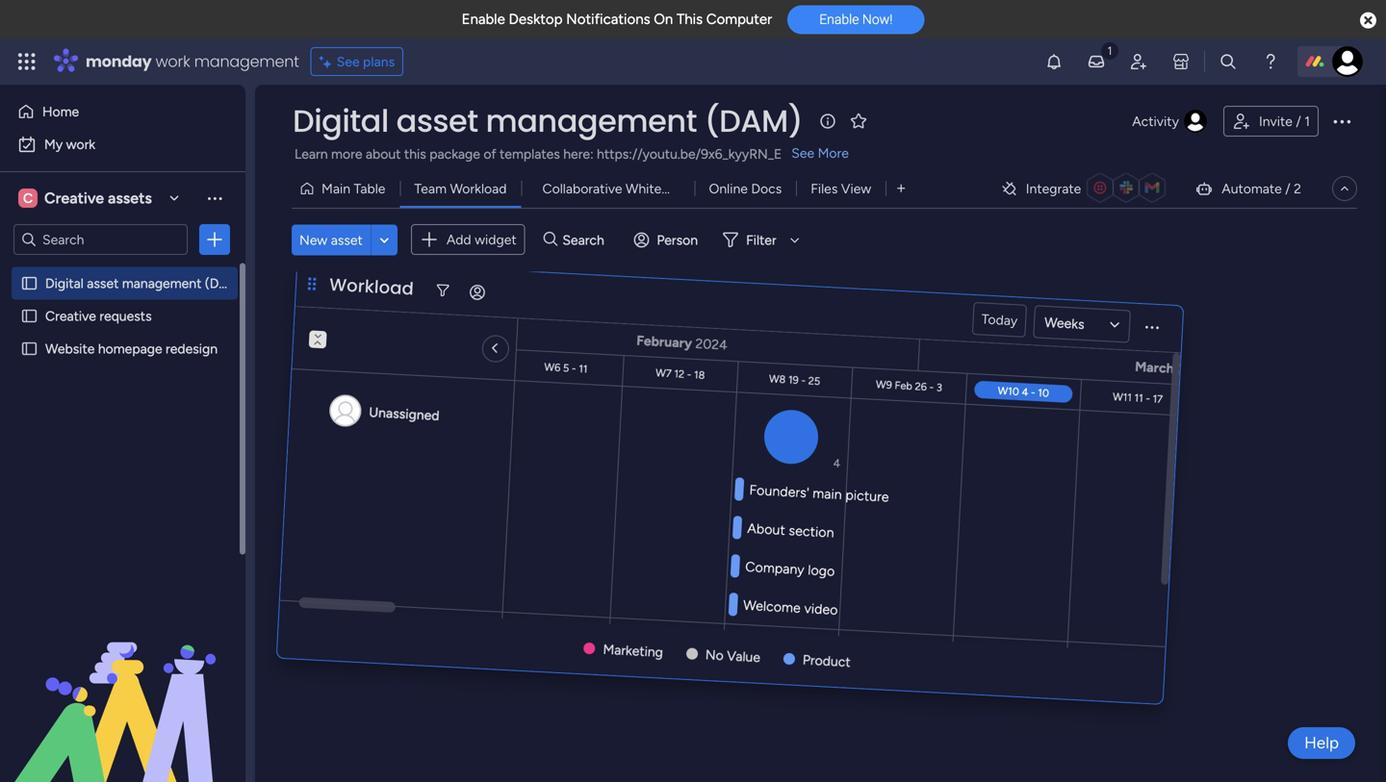 Task type: describe. For each thing, give the bounding box(es) containing it.
lottie animation image
[[0, 588, 246, 783]]

website
[[45, 341, 95, 357]]

my work
[[44, 136, 95, 153]]

plans
[[363, 53, 395, 70]]

view
[[841, 181, 872, 197]]

see more link
[[790, 143, 851, 163]]

main table button
[[292, 173, 400, 204]]

requests
[[100, 308, 152, 325]]

homepage
[[98, 341, 162, 357]]

0 vertical spatial digital
[[293, 100, 389, 143]]

team workload
[[414, 181, 507, 197]]

work for my
[[66, 136, 95, 153]]

widget
[[475, 232, 517, 248]]

creative assets
[[44, 189, 152, 208]]

this
[[404, 146, 426, 162]]

activity
[[1133, 113, 1180, 130]]

more dots image
[[1146, 321, 1160, 335]]

list box containing digital asset management (dam)
[[0, 263, 246, 625]]

main table
[[322, 181, 386, 197]]

weeks
[[1045, 314, 1085, 333]]

https://youtu.be/9x6_kyyrn_e
[[597, 146, 782, 162]]

filter button
[[716, 225, 807, 255]]

dapulse close image
[[1361, 11, 1377, 31]]

management inside list box
[[122, 275, 202, 292]]

files view button
[[797, 173, 886, 204]]

invite
[[1260, 113, 1293, 130]]

add widget
[[447, 232, 517, 248]]

integrate button
[[994, 169, 1180, 209]]

invite / 1 button
[[1224, 106, 1319, 137]]

person
[[657, 232, 698, 248]]

website homepage redesign
[[45, 341, 218, 357]]

asset inside new asset button
[[331, 232, 363, 248]]

automate
[[1222, 181, 1283, 197]]

add view image
[[898, 182, 905, 196]]

files view
[[811, 181, 872, 197]]

collaborative
[[543, 181, 623, 197]]

home option
[[12, 96, 234, 127]]

home
[[42, 104, 79, 120]]

person button
[[626, 225, 710, 255]]

Search in workspace field
[[40, 229, 161, 251]]

table
[[354, 181, 386, 197]]

workload inside workload field
[[329, 272, 415, 301]]

1 vertical spatial management
[[486, 100, 697, 143]]

more
[[331, 146, 363, 162]]

work for monday
[[156, 51, 190, 72]]

desktop
[[509, 11, 563, 28]]

monday work management
[[86, 51, 299, 72]]

of
[[484, 146, 497, 162]]

see plans button
[[311, 47, 404, 76]]

1 image
[[1102, 39, 1119, 61]]

my work option
[[12, 129, 234, 160]]

public board image for website homepage redesign
[[20, 340, 39, 358]]

my work link
[[12, 129, 234, 160]]

activity button
[[1125, 106, 1216, 137]]

templates
[[500, 146, 560, 162]]

enable now! button
[[788, 5, 925, 34]]

learn
[[295, 146, 328, 162]]

v2 search image
[[544, 229, 558, 251]]

options image
[[1331, 110, 1354, 133]]

collaborative whiteboard button
[[521, 173, 697, 204]]

see inside learn more about this package of templates here: https://youtu.be/9x6_kyyrn_e see more
[[792, 145, 815, 161]]

learn more about this package of templates here: https://youtu.be/9x6_kyyrn_e see more
[[295, 145, 849, 162]]

public board image
[[20, 307, 39, 325]]

select product image
[[17, 52, 37, 71]]

this
[[677, 11, 703, 28]]

docs
[[752, 181, 782, 197]]

home link
[[12, 96, 234, 127]]

0 horizontal spatial digital asset management (dam)
[[45, 275, 244, 292]]

enable now!
[[820, 11, 893, 27]]

main
[[322, 181, 351, 197]]

0 vertical spatial management
[[194, 51, 299, 72]]

show board description image
[[817, 112, 840, 131]]

dapulse drag handle 3 image
[[308, 277, 316, 291]]

0 horizontal spatial asset
[[87, 275, 119, 292]]

2 horizontal spatial asset
[[396, 100, 478, 143]]

0 vertical spatial (dam)
[[705, 100, 803, 143]]

creative for creative assets
[[44, 189, 104, 208]]

john smith image
[[1333, 46, 1364, 77]]

add to favorites image
[[849, 111, 869, 130]]

Workload field
[[324, 272, 419, 302]]

monday
[[86, 51, 152, 72]]

workload inside team workload button
[[450, 181, 507, 197]]

workspace selection element
[[18, 187, 155, 210]]

new asset
[[299, 232, 363, 248]]

online docs button
[[695, 173, 797, 204]]



Task type: vqa. For each thing, say whether or not it's contained in the screenshot.
change
no



Task type: locate. For each thing, give the bounding box(es) containing it.
2 public board image from the top
[[20, 340, 39, 358]]

enable
[[462, 11, 505, 28], [820, 11, 859, 27]]

1 vertical spatial public board image
[[20, 340, 39, 358]]

1 vertical spatial (dam)
[[205, 275, 244, 292]]

digital up creative requests
[[45, 275, 84, 292]]

on
[[654, 11, 673, 28]]

see left plans
[[337, 53, 360, 70]]

1 vertical spatial digital asset management (dam)
[[45, 275, 244, 292]]

creative
[[44, 189, 104, 208], [45, 308, 96, 325]]

work inside "option"
[[66, 136, 95, 153]]

work right monday
[[156, 51, 190, 72]]

0 horizontal spatial work
[[66, 136, 95, 153]]

enable for enable desktop notifications on this computer
[[462, 11, 505, 28]]

creative inside "workspace selection" element
[[44, 189, 104, 208]]

digital asset management (dam) up templates
[[293, 100, 803, 143]]

today button
[[972, 302, 1028, 338]]

/
[[1296, 113, 1302, 130], [1286, 181, 1291, 197]]

0 horizontal spatial /
[[1286, 181, 1291, 197]]

arrow down image
[[784, 228, 807, 252]]

see inside button
[[337, 53, 360, 70]]

/ left 2
[[1286, 181, 1291, 197]]

0 horizontal spatial digital
[[45, 275, 84, 292]]

today
[[982, 311, 1019, 329]]

my
[[44, 136, 63, 153]]

0 vertical spatial /
[[1296, 113, 1302, 130]]

workload
[[450, 181, 507, 197], [329, 272, 415, 301]]

options image
[[205, 230, 224, 249]]

1
[[1305, 113, 1311, 130]]

workspace options image
[[205, 189, 224, 208]]

enable inside 'button'
[[820, 11, 859, 27]]

workload down the of
[[450, 181, 507, 197]]

1 vertical spatial creative
[[45, 308, 96, 325]]

work right my at the top left of the page
[[66, 136, 95, 153]]

unassigned
[[369, 404, 440, 424]]

collaborative whiteboard
[[543, 181, 697, 197]]

add
[[447, 232, 471, 248]]

creative inside list box
[[45, 308, 96, 325]]

new
[[299, 232, 328, 248]]

1 vertical spatial asset
[[331, 232, 363, 248]]

add widget button
[[411, 224, 525, 255]]

1 horizontal spatial work
[[156, 51, 190, 72]]

creative right the c
[[44, 189, 104, 208]]

/ for 1
[[1296, 113, 1302, 130]]

Search field
[[558, 227, 616, 254]]

invite / 1
[[1260, 113, 1311, 130]]

0 horizontal spatial enable
[[462, 11, 505, 28]]

(dam)
[[705, 100, 803, 143], [205, 275, 244, 292]]

more
[[818, 145, 849, 161]]

search everything image
[[1219, 52, 1238, 71]]

now!
[[863, 11, 893, 27]]

1 horizontal spatial enable
[[820, 11, 859, 27]]

list box
[[0, 263, 246, 625]]

asset up creative requests
[[87, 275, 119, 292]]

1 vertical spatial digital
[[45, 275, 84, 292]]

help button
[[1289, 728, 1356, 760]]

c
[[23, 190, 33, 207]]

1 horizontal spatial digital
[[293, 100, 389, 143]]

digital up 'more'
[[293, 100, 389, 143]]

asset up 'package'
[[396, 100, 478, 143]]

creative for creative requests
[[45, 308, 96, 325]]

monday marketplace image
[[1172, 52, 1191, 71]]

whiteboard
[[626, 181, 697, 197]]

1 vertical spatial workload
[[329, 272, 415, 301]]

enable desktop notifications on this computer
[[462, 11, 773, 28]]

0 horizontal spatial (dam)
[[205, 275, 244, 292]]

about
[[366, 146, 401, 162]]

0 vertical spatial see
[[337, 53, 360, 70]]

0 vertical spatial digital asset management (dam)
[[293, 100, 803, 143]]

2 enable from the left
[[820, 11, 859, 27]]

notifications
[[566, 11, 651, 28]]

see
[[337, 53, 360, 70], [792, 145, 815, 161]]

invite members image
[[1130, 52, 1149, 71]]

creative up website
[[45, 308, 96, 325]]

1 horizontal spatial digital asset management (dam)
[[293, 100, 803, 143]]

work
[[156, 51, 190, 72], [66, 136, 95, 153]]

0 vertical spatial workload
[[450, 181, 507, 197]]

filter
[[746, 232, 777, 248]]

enable left desktop
[[462, 11, 505, 28]]

public board image down public board icon
[[20, 340, 39, 358]]

1 horizontal spatial workload
[[450, 181, 507, 197]]

enable left now!
[[820, 11, 859, 27]]

1 vertical spatial /
[[1286, 181, 1291, 197]]

team
[[414, 181, 447, 197]]

management
[[194, 51, 299, 72], [486, 100, 697, 143], [122, 275, 202, 292]]

collapse board header image
[[1338, 181, 1353, 196]]

2 vertical spatial asset
[[87, 275, 119, 292]]

(dam) down options icon
[[205, 275, 244, 292]]

Digital asset management (DAM) field
[[288, 100, 808, 143]]

team workload button
[[400, 173, 521, 204]]

digital
[[293, 100, 389, 143], [45, 275, 84, 292]]

1 vertical spatial work
[[66, 136, 95, 153]]

option
[[0, 266, 246, 270]]

redesign
[[166, 341, 218, 357]]

(dam) up online docs button
[[705, 100, 803, 143]]

1 horizontal spatial asset
[[331, 232, 363, 248]]

help image
[[1262, 52, 1281, 71]]

angle down image
[[380, 233, 389, 247]]

/ left 1
[[1296, 113, 1302, 130]]

new asset button
[[292, 225, 371, 255]]

workload down angle down image
[[329, 272, 415, 301]]

/ inside button
[[1296, 113, 1302, 130]]

package
[[430, 146, 480, 162]]

integrate
[[1026, 181, 1082, 197]]

asset right new
[[331, 232, 363, 248]]

see left more
[[792, 145, 815, 161]]

public board image
[[20, 274, 39, 293], [20, 340, 39, 358]]

notifications image
[[1045, 52, 1064, 71]]

digital asset management (dam) up requests
[[45, 275, 244, 292]]

asset
[[396, 100, 478, 143], [331, 232, 363, 248], [87, 275, 119, 292]]

see plans
[[337, 53, 395, 70]]

0 horizontal spatial workload
[[329, 272, 415, 301]]

enable for enable now!
[[820, 11, 859, 27]]

computer
[[707, 11, 773, 28]]

automate / 2
[[1222, 181, 1302, 197]]

0 horizontal spatial see
[[337, 53, 360, 70]]

0 vertical spatial public board image
[[20, 274, 39, 293]]

here:
[[564, 146, 594, 162]]

creative requests
[[45, 308, 152, 325]]

1 vertical spatial see
[[792, 145, 815, 161]]

public board image up public board icon
[[20, 274, 39, 293]]

assets
[[108, 189, 152, 208]]

1 horizontal spatial see
[[792, 145, 815, 161]]

0 vertical spatial asset
[[396, 100, 478, 143]]

online docs
[[709, 181, 782, 197]]

public board image for digital asset management (dam)
[[20, 274, 39, 293]]

2 vertical spatial management
[[122, 275, 202, 292]]

/ for 2
[[1286, 181, 1291, 197]]

online
[[709, 181, 748, 197]]

1 horizontal spatial (dam)
[[705, 100, 803, 143]]

1 public board image from the top
[[20, 274, 39, 293]]

1 horizontal spatial /
[[1296, 113, 1302, 130]]

help
[[1305, 734, 1340, 754]]

0 vertical spatial creative
[[44, 189, 104, 208]]

files
[[811, 181, 838, 197]]

1 enable from the left
[[462, 11, 505, 28]]

0 vertical spatial work
[[156, 51, 190, 72]]

workspace image
[[18, 188, 38, 209]]

2
[[1294, 181, 1302, 197]]

digital asset management (dam)
[[293, 100, 803, 143], [45, 275, 244, 292]]

update feed image
[[1087, 52, 1106, 71]]

lottie animation element
[[0, 588, 246, 783]]



